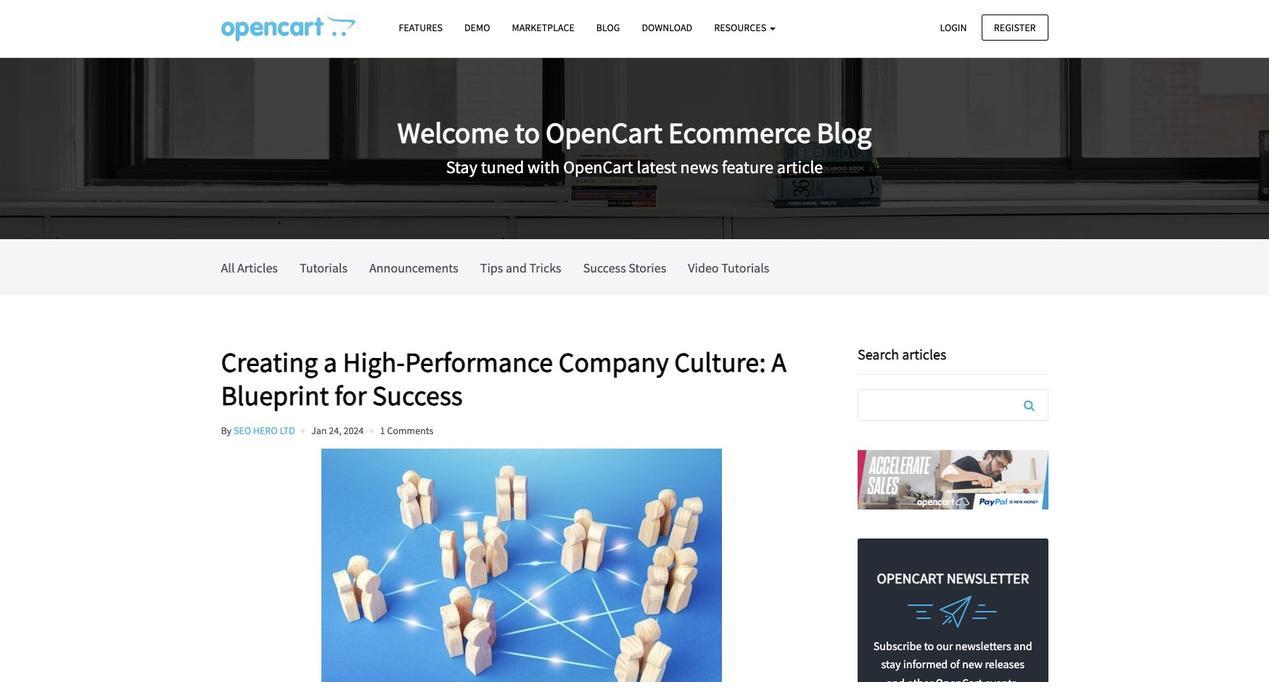 Task type: locate. For each thing, give the bounding box(es) containing it.
register
[[994, 21, 1036, 34]]

to left our on the right bottom
[[924, 639, 934, 653]]

features
[[399, 21, 443, 34]]

other
[[907, 676, 933, 683]]

1 vertical spatial to
[[924, 639, 934, 653]]

0 horizontal spatial blog
[[596, 21, 620, 34]]

resources
[[714, 21, 768, 34]]

0 horizontal spatial success
[[372, 379, 463, 413]]

1 horizontal spatial tutorials
[[721, 260, 769, 276]]

1 vertical spatial blog
[[817, 114, 872, 151]]

tricks
[[529, 260, 561, 276]]

0 horizontal spatial and
[[506, 260, 527, 276]]

download link
[[631, 15, 703, 41]]

0 horizontal spatial to
[[515, 114, 540, 151]]

by seo hero ltd
[[221, 424, 295, 437]]

0 horizontal spatial tutorials
[[300, 260, 348, 276]]

and down stay at right
[[886, 676, 905, 683]]

blog
[[596, 21, 620, 34], [817, 114, 872, 151]]

opencart down of
[[936, 676, 982, 683]]

demo
[[464, 21, 490, 34]]

and
[[506, 260, 527, 276], [1014, 639, 1032, 653], [886, 676, 905, 683]]

2 vertical spatial and
[[886, 676, 905, 683]]

subscribe
[[874, 639, 922, 653]]

blog inside welcome to opencart ecommerce blog stay tuned with opencart latest news feature article
[[817, 114, 872, 151]]

to
[[515, 114, 540, 151], [924, 639, 934, 653]]

blueprint
[[221, 379, 329, 413]]

1 horizontal spatial to
[[924, 639, 934, 653]]

success
[[583, 260, 626, 276], [372, 379, 463, 413]]

success stories link
[[583, 239, 666, 295]]

tutorials
[[300, 260, 348, 276], [721, 260, 769, 276]]

marketplace
[[512, 21, 575, 34]]

tutorials right articles at the left top
[[300, 260, 348, 276]]

feature
[[722, 156, 774, 178]]

creating a high-performance company culture: a blueprint for success image
[[221, 449, 822, 683]]

events.
[[985, 676, 1020, 683]]

opencart up subscribe
[[877, 569, 944, 587]]

seo
[[234, 424, 251, 437]]

tips and tricks link
[[480, 239, 561, 295]]

0 vertical spatial and
[[506, 260, 527, 276]]

to inside subscribe to our newsletters and stay informed of new releases and other opencart events.
[[924, 639, 934, 653]]

blog left download
[[596, 21, 620, 34]]

to up "with" on the left top of the page
[[515, 114, 540, 151]]

jan 24, 2024
[[311, 424, 364, 437]]

welcome to opencart ecommerce blog stay tuned with opencart latest news feature article
[[398, 114, 872, 178]]

all
[[221, 260, 235, 276]]

seo hero ltd link
[[234, 424, 295, 437]]

2 horizontal spatial and
[[1014, 639, 1032, 653]]

stories
[[629, 260, 666, 276]]

announcements link
[[369, 239, 458, 295]]

for
[[334, 379, 367, 413]]

with
[[528, 156, 560, 178]]

1 horizontal spatial blog
[[817, 114, 872, 151]]

tutorials right video
[[721, 260, 769, 276]]

success left stories
[[583, 260, 626, 276]]

tutorials link
[[300, 239, 348, 295]]

video tutorials
[[688, 260, 769, 276]]

culture:
[[674, 345, 766, 380]]

and right "tips"
[[506, 260, 527, 276]]

opencart
[[546, 114, 663, 151], [563, 156, 633, 178], [877, 569, 944, 587], [936, 676, 982, 683]]

video tutorials link
[[688, 239, 769, 295]]

releases
[[985, 658, 1025, 672]]

24,
[[329, 424, 342, 437]]

login link
[[928, 14, 979, 41]]

1 vertical spatial success
[[372, 379, 463, 413]]

0 vertical spatial blog
[[596, 21, 620, 34]]

blog up article
[[817, 114, 872, 151]]

download
[[642, 21, 692, 34]]

latest
[[637, 156, 677, 178]]

opencart newsletter
[[877, 569, 1029, 587]]

high-
[[343, 345, 405, 380]]

success up comments
[[372, 379, 463, 413]]

None text field
[[858, 390, 1048, 421]]

video
[[688, 260, 719, 276]]

stay
[[446, 156, 477, 178]]

and up "releases"
[[1014, 639, 1032, 653]]

a
[[772, 345, 787, 380]]

creating a high-performance company culture: a blueprint for success link
[[221, 345, 836, 413]]

resources link
[[703, 15, 787, 41]]

0 vertical spatial success
[[583, 260, 626, 276]]

to inside welcome to opencart ecommerce blog stay tuned with opencart latest news feature article
[[515, 114, 540, 151]]

0 vertical spatial to
[[515, 114, 540, 151]]

1 comments
[[380, 424, 433, 437]]

subscribe to our newsletters and stay informed of new releases and other opencart events.
[[874, 639, 1032, 683]]

success inside creating a high-performance company culture: a blueprint for success
[[372, 379, 463, 413]]

register link
[[982, 14, 1048, 41]]

tips and tricks
[[480, 260, 561, 276]]



Task type: vqa. For each thing, say whether or not it's contained in the screenshot.
From Side Hustle to Thriving Store: Scaling Your Ecommerce Empire image on the bottom of page
no



Task type: describe. For each thing, give the bounding box(es) containing it.
opencart up latest
[[546, 114, 663, 151]]

tips
[[480, 260, 503, 276]]

marketplace link
[[501, 15, 586, 41]]

to for our
[[924, 639, 934, 653]]

2 tutorials from the left
[[721, 260, 769, 276]]

1 horizontal spatial and
[[886, 676, 905, 683]]

jan
[[311, 424, 327, 437]]

welcome
[[398, 114, 509, 151]]

articles
[[237, 260, 278, 276]]

our
[[936, 639, 953, 653]]

stay
[[881, 658, 901, 672]]

creating
[[221, 345, 318, 380]]

search image
[[1024, 400, 1035, 411]]

success stories
[[583, 260, 666, 276]]

opencart right "with" on the left top of the page
[[563, 156, 633, 178]]

news
[[680, 156, 718, 178]]

to for opencart
[[515, 114, 540, 151]]

opencart - blog image
[[221, 15, 355, 41]]

1 tutorials from the left
[[300, 260, 348, 276]]

search articles
[[858, 345, 947, 364]]

creating a high-performance company culture: a blueprint for success
[[221, 345, 787, 413]]

articles
[[902, 345, 947, 364]]

a
[[323, 345, 337, 380]]

demo link
[[454, 15, 501, 41]]

informed
[[903, 658, 948, 672]]

company
[[559, 345, 669, 380]]

blog link
[[586, 15, 631, 41]]

opencart inside subscribe to our newsletters and stay informed of new releases and other opencart events.
[[936, 676, 982, 683]]

by
[[221, 424, 232, 437]]

ltd
[[280, 424, 295, 437]]

newsletter
[[947, 569, 1029, 587]]

ecommerce
[[668, 114, 811, 151]]

1
[[380, 424, 385, 437]]

all articles
[[221, 260, 278, 276]]

newsletters
[[955, 639, 1011, 653]]

features link
[[388, 15, 454, 41]]

1 vertical spatial and
[[1014, 639, 1032, 653]]

comments
[[387, 424, 433, 437]]

hero
[[253, 424, 278, 437]]

tuned
[[481, 156, 524, 178]]

announcements
[[369, 260, 458, 276]]

of
[[950, 658, 960, 672]]

performance
[[405, 345, 553, 380]]

search
[[858, 345, 899, 364]]

2024
[[344, 424, 364, 437]]

all articles link
[[221, 239, 278, 295]]

1 horizontal spatial success
[[583, 260, 626, 276]]

login
[[940, 21, 967, 34]]

new
[[962, 658, 983, 672]]

article
[[777, 156, 823, 178]]



